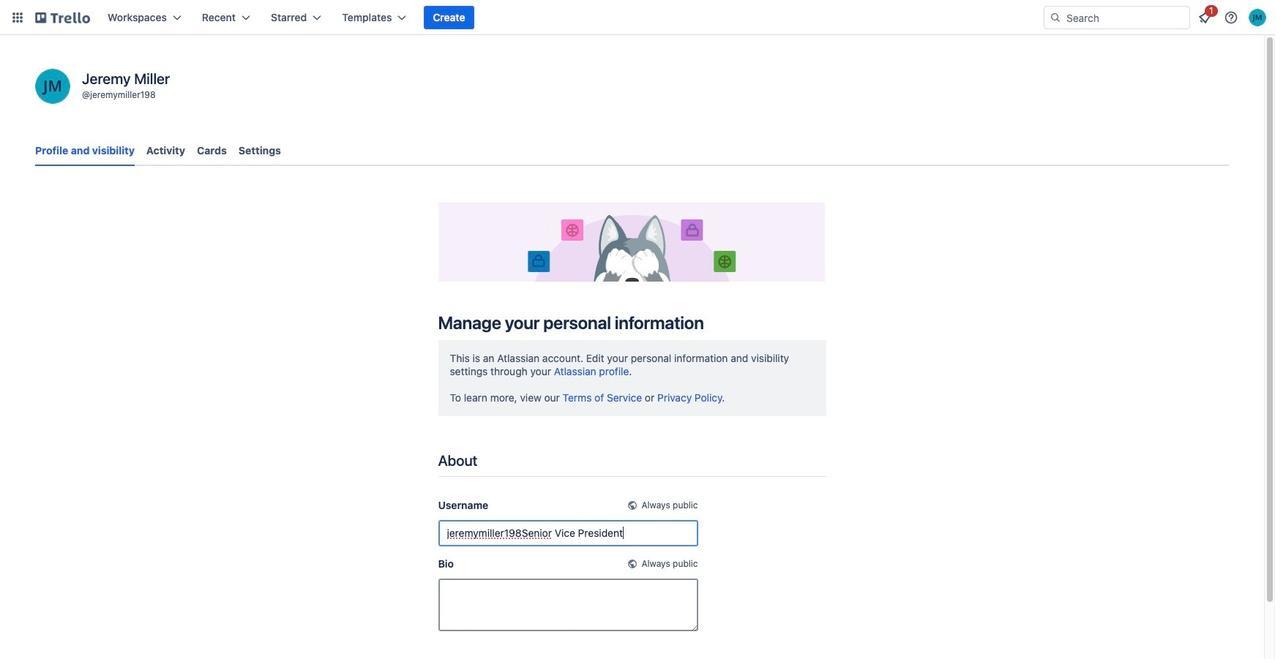 Task type: vqa. For each thing, say whether or not it's contained in the screenshot.
a within the If a Workspace admin approves your request, other boards in this Workspace will show up here.
no



Task type: locate. For each thing, give the bounding box(es) containing it.
0 horizontal spatial jeremy miller (jeremymiller198) image
[[35, 69, 70, 104]]

None text field
[[438, 520, 698, 547], [438, 579, 698, 632], [438, 520, 698, 547], [438, 579, 698, 632]]

jeremy miller (jeremymiller198) image
[[1249, 9, 1267, 26], [35, 69, 70, 104]]

jeremy miller (jeremymiller198) image down the back to home image
[[35, 69, 70, 104]]

jeremy miller (jeremymiller198) image right the open information menu icon on the top
[[1249, 9, 1267, 26]]

open information menu image
[[1224, 10, 1239, 25]]

1 vertical spatial jeremy miller (jeremymiller198) image
[[35, 69, 70, 104]]

0 vertical spatial jeremy miller (jeremymiller198) image
[[1249, 9, 1267, 26]]

1 notification image
[[1196, 9, 1214, 26]]

Search field
[[1062, 7, 1190, 28]]

1 horizontal spatial jeremy miller (jeremymiller198) image
[[1249, 9, 1267, 26]]



Task type: describe. For each thing, give the bounding box(es) containing it.
back to home image
[[35, 6, 90, 29]]

search image
[[1050, 12, 1062, 23]]

primary element
[[0, 0, 1276, 35]]

jeremy miller (jeremymiller198) image inside primary element
[[1249, 9, 1267, 26]]



